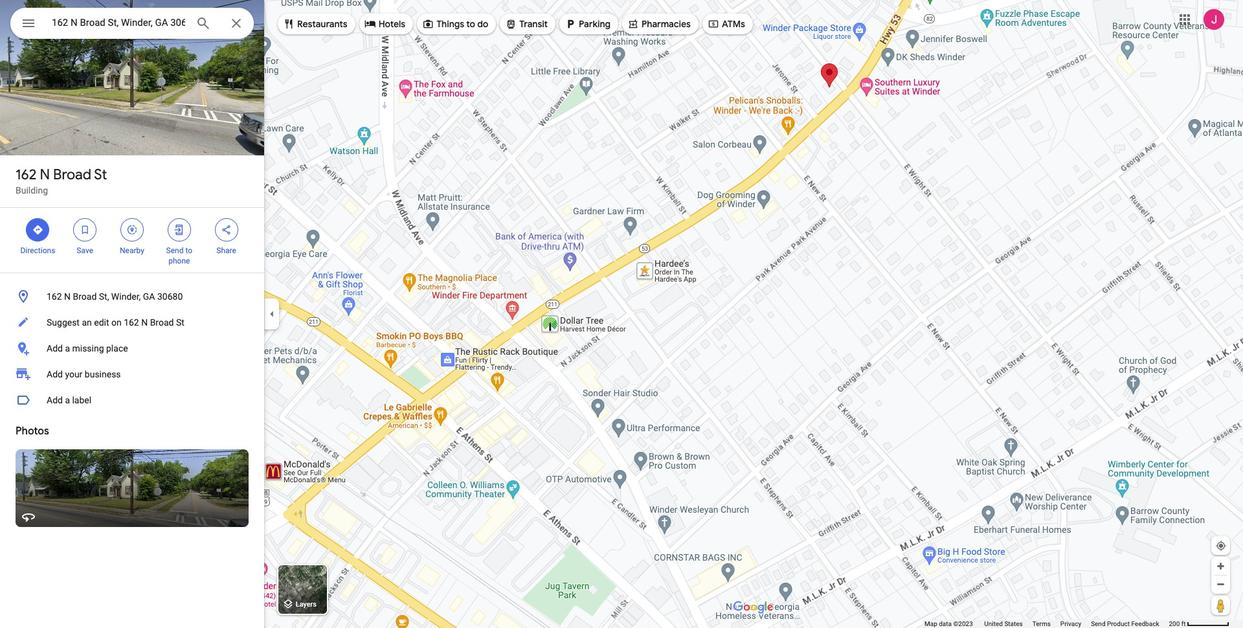 Task type: describe. For each thing, give the bounding box(es) containing it.
suggest
[[47, 317, 80, 328]]

product
[[1107, 620, 1130, 627]]

 hotels
[[364, 17, 405, 31]]

google account: james peterson  
(james.peterson1902@gmail.com) image
[[1204, 9, 1224, 30]]

 things to do
[[422, 17, 488, 31]]

a for label
[[65, 395, 70, 405]]

n for st,
[[64, 291, 71, 302]]

terms button
[[1033, 620, 1051, 628]]

collapse side panel image
[[265, 307, 279, 321]]

things
[[436, 18, 464, 30]]

 button
[[10, 8, 47, 41]]

200 ft
[[1169, 620, 1186, 627]]

none field inside 162 n broad st, winder, ga 30680 field
[[52, 15, 185, 30]]


[[173, 223, 185, 237]]

show your location image
[[1215, 540, 1227, 552]]

actions for 162 n broad st region
[[0, 208, 264, 273]]

 search field
[[10, 8, 254, 41]]

atms
[[722, 18, 745, 30]]

162 n broad st, winder, ga 30680 button
[[0, 284, 264, 309]]

terms
[[1033, 620, 1051, 627]]

a for missing
[[65, 343, 70, 354]]


[[708, 17, 719, 31]]

add a label button
[[0, 387, 264, 413]]


[[79, 223, 91, 237]]

suggest an edit on 162 n broad st button
[[0, 309, 264, 335]]


[[221, 223, 232, 237]]

162 N Broad St, Winder, GA 30680 field
[[10, 8, 254, 39]]

 pharmacies
[[627, 17, 691, 31]]

share
[[216, 246, 236, 255]]

2 vertical spatial broad
[[150, 317, 174, 328]]

send for send to phone
[[166, 246, 184, 255]]

transit
[[519, 18, 548, 30]]

 parking
[[565, 17, 611, 31]]

n inside suggest an edit on 162 n broad st button
[[141, 317, 148, 328]]

2 vertical spatial 162
[[124, 317, 139, 328]]

add for add your business
[[47, 369, 63, 379]]

send product feedback
[[1091, 620, 1159, 627]]

162 for st,
[[47, 291, 62, 302]]

add your business link
[[0, 361, 264, 387]]

map data ©2023
[[925, 620, 975, 627]]

photos
[[16, 425, 49, 438]]

add for add a missing place
[[47, 343, 63, 354]]

on
[[111, 317, 122, 328]]


[[627, 17, 639, 31]]

zoom out image
[[1216, 579, 1226, 589]]

to inside  things to do
[[466, 18, 475, 30]]

an
[[82, 317, 92, 328]]

add a label
[[47, 395, 91, 405]]

show street view coverage image
[[1211, 596, 1230, 615]]

save
[[77, 246, 93, 255]]

ga
[[143, 291, 155, 302]]

suggest an edit on 162 n broad st
[[47, 317, 184, 328]]



Task type: vqa. For each thing, say whether or not it's contained in the screenshot.
Enter your destination dialog
no



Task type: locate. For each thing, give the bounding box(es) containing it.
footer
[[925, 620, 1169, 628]]

0 vertical spatial 162
[[16, 166, 36, 184]]

162 n broad st, winder, ga 30680
[[47, 291, 183, 302]]

 atms
[[708, 17, 745, 31]]

add for add a label
[[47, 395, 63, 405]]

0 vertical spatial to
[[466, 18, 475, 30]]

layers
[[296, 600, 317, 609]]

 restaurants
[[283, 17, 347, 31]]

2 add from the top
[[47, 369, 63, 379]]

0 horizontal spatial send
[[166, 246, 184, 255]]

162
[[16, 166, 36, 184], [47, 291, 62, 302], [124, 317, 139, 328]]


[[565, 17, 576, 31]]

add a missing place button
[[0, 335, 264, 361]]

0 vertical spatial n
[[40, 166, 50, 184]]

hotels
[[379, 18, 405, 30]]

broad for st,
[[73, 291, 97, 302]]

broad up ""
[[53, 166, 91, 184]]

1 horizontal spatial 162
[[47, 291, 62, 302]]

label
[[72, 395, 91, 405]]


[[21, 14, 36, 32]]

162 up building
[[16, 166, 36, 184]]

add your business
[[47, 369, 121, 379]]


[[283, 17, 295, 31]]

 transit
[[505, 17, 548, 31]]

1 vertical spatial st
[[176, 317, 184, 328]]

states
[[1004, 620, 1023, 627]]

do
[[477, 18, 488, 30]]

n down ga
[[141, 317, 148, 328]]

a left 'label'
[[65, 395, 70, 405]]

add left 'label'
[[47, 395, 63, 405]]

send for send product feedback
[[1091, 620, 1106, 627]]

n inside 162 n broad st, winder, ga 30680 button
[[64, 291, 71, 302]]

winder,
[[111, 291, 141, 302]]

1 vertical spatial add
[[47, 369, 63, 379]]

send up phone
[[166, 246, 184, 255]]

2 a from the top
[[65, 395, 70, 405]]

send to phone
[[166, 246, 192, 265]]

1 horizontal spatial to
[[466, 18, 475, 30]]

send left product
[[1091, 620, 1106, 627]]

0 horizontal spatial to
[[185, 246, 192, 255]]

2 horizontal spatial n
[[141, 317, 148, 328]]

send
[[166, 246, 184, 255], [1091, 620, 1106, 627]]

st inside button
[[176, 317, 184, 328]]

edit
[[94, 317, 109, 328]]

missing
[[72, 343, 104, 354]]

to
[[466, 18, 475, 30], [185, 246, 192, 255]]

162 n broad st building
[[16, 166, 107, 196]]


[[32, 223, 44, 237]]

1 vertical spatial a
[[65, 395, 70, 405]]

0 horizontal spatial n
[[40, 166, 50, 184]]

broad down 30680
[[150, 317, 174, 328]]

a
[[65, 343, 70, 354], [65, 395, 70, 405]]

200
[[1169, 620, 1180, 627]]

0 vertical spatial add
[[47, 343, 63, 354]]

parking
[[579, 18, 611, 30]]

1 vertical spatial n
[[64, 291, 71, 302]]

place
[[106, 343, 128, 354]]

business
[[85, 369, 121, 379]]

0 horizontal spatial 162
[[16, 166, 36, 184]]

nearby
[[120, 246, 144, 255]]

st inside 162 n broad st building
[[94, 166, 107, 184]]

2 horizontal spatial 162
[[124, 317, 139, 328]]

send inside the send to phone
[[166, 246, 184, 255]]

1 horizontal spatial n
[[64, 291, 71, 302]]

add inside add your business 'link'
[[47, 369, 63, 379]]

1 vertical spatial 162
[[47, 291, 62, 302]]

1 add from the top
[[47, 343, 63, 354]]

zoom in image
[[1216, 561, 1226, 571]]

to left do at the top left of page
[[466, 18, 475, 30]]

your
[[65, 369, 82, 379]]

1 horizontal spatial st
[[176, 317, 184, 328]]

building
[[16, 185, 48, 196]]

broad for st
[[53, 166, 91, 184]]

1 vertical spatial to
[[185, 246, 192, 255]]

directions
[[20, 246, 55, 255]]

data
[[939, 620, 952, 627]]

privacy button
[[1060, 620, 1081, 628]]

st
[[94, 166, 107, 184], [176, 317, 184, 328]]

feedback
[[1131, 620, 1159, 627]]


[[505, 17, 517, 31]]

privacy
[[1060, 620, 1081, 627]]

to up phone
[[185, 246, 192, 255]]

0 vertical spatial broad
[[53, 166, 91, 184]]

broad
[[53, 166, 91, 184], [73, 291, 97, 302], [150, 317, 174, 328]]

162 n broad st main content
[[0, 0, 264, 628]]

162 right 'on'
[[124, 317, 139, 328]]

footer inside the google maps element
[[925, 620, 1169, 628]]

add inside add a label button
[[47, 395, 63, 405]]

162 up suggest
[[47, 291, 62, 302]]

1 vertical spatial send
[[1091, 620, 1106, 627]]

2 vertical spatial add
[[47, 395, 63, 405]]

162 inside 162 n broad st building
[[16, 166, 36, 184]]

1 a from the top
[[65, 343, 70, 354]]

united states
[[984, 620, 1023, 627]]


[[126, 223, 138, 237]]

add down suggest
[[47, 343, 63, 354]]

footer containing map data ©2023
[[925, 620, 1169, 628]]

add
[[47, 343, 63, 354], [47, 369, 63, 379], [47, 395, 63, 405]]

add left your
[[47, 369, 63, 379]]

n inside 162 n broad st building
[[40, 166, 50, 184]]

1 horizontal spatial send
[[1091, 620, 1106, 627]]


[[422, 17, 434, 31]]

pharmacies
[[642, 18, 691, 30]]

ft
[[1181, 620, 1186, 627]]

a left missing
[[65, 343, 70, 354]]

200 ft button
[[1169, 620, 1230, 627]]

0 vertical spatial st
[[94, 166, 107, 184]]

send inside 'send product feedback' button
[[1091, 620, 1106, 627]]

united states button
[[984, 620, 1023, 628]]

broad inside 162 n broad st building
[[53, 166, 91, 184]]

162 for st
[[16, 166, 36, 184]]

n up suggest
[[64, 291, 71, 302]]

google maps element
[[0, 0, 1243, 628]]

st,
[[99, 291, 109, 302]]

add a missing place
[[47, 343, 128, 354]]

restaurants
[[297, 18, 347, 30]]


[[364, 17, 376, 31]]

send product feedback button
[[1091, 620, 1159, 628]]

0 vertical spatial send
[[166, 246, 184, 255]]

n up building
[[40, 166, 50, 184]]

n
[[40, 166, 50, 184], [64, 291, 71, 302], [141, 317, 148, 328]]

2 vertical spatial n
[[141, 317, 148, 328]]

3 add from the top
[[47, 395, 63, 405]]

0 vertical spatial a
[[65, 343, 70, 354]]

None field
[[52, 15, 185, 30]]

0 horizontal spatial st
[[94, 166, 107, 184]]

n for st
[[40, 166, 50, 184]]

map
[[925, 620, 937, 627]]

1 vertical spatial broad
[[73, 291, 97, 302]]

phone
[[168, 256, 190, 265]]

©2023
[[953, 620, 973, 627]]

united
[[984, 620, 1003, 627]]

30680
[[157, 291, 183, 302]]

add inside add a missing place button
[[47, 343, 63, 354]]

to inside the send to phone
[[185, 246, 192, 255]]

broad left st,
[[73, 291, 97, 302]]



